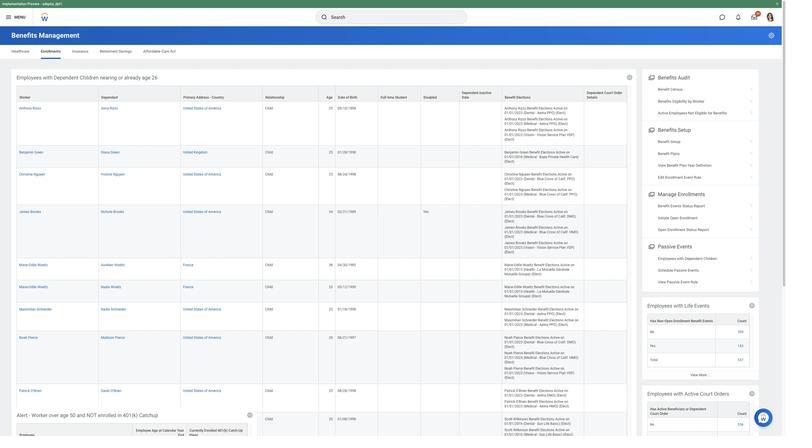 Task type: locate. For each thing, give the bounding box(es) containing it.
patrick for patrick o'brien benefit elections active on 01/01/2023 (dental - aetna dmo) (elect)
[[505, 389, 515, 393]]

items selected list
[[505, 105, 582, 142], [505, 171, 582, 202], [505, 209, 582, 255], [505, 306, 582, 327], [505, 335, 582, 380], [505, 388, 582, 409], [505, 416, 582, 436]]

benefits up healthcare
[[11, 31, 37, 39]]

menu group image left passive events
[[648, 243, 656, 250]]

1 vertical spatial (health
[[524, 290, 535, 294]]

pierce down maximilian schneider benefit elections active on 01/01/2023 (medical - aetna ppo) (elect)
[[514, 336, 523, 340]]

sun inside scott wilkinson benefit elections active on 01/01/2016 (dental - sun life  basic) (elect)
[[538, 422, 543, 426]]

- down patrick o'brien benefit elections active on 01/01/2023 (dental - aetna dmo) (elect)
[[538, 405, 539, 409]]

0 horizontal spatial green
[[34, 150, 43, 154]]

0 horizontal spatial date
[[338, 96, 345, 100]]

1 states from the top
[[194, 106, 204, 110]]

2 horizontal spatial green
[[520, 150, 529, 154]]

view benefit plan year definition
[[658, 163, 712, 168]]

1 vertical spatial 26
[[329, 336, 333, 340]]

private
[[549, 155, 559, 159]]

items selected list for 01/18/1998
[[505, 306, 582, 327]]

3 items selected list from the top
[[505, 209, 582, 255]]

0 vertical spatial nadia
[[101, 285, 110, 289]]

elections down "christine nguyen benefit elections active on 01/01/2023 (dental - blue cross of calif. ppo) (elect)"
[[543, 188, 557, 192]]

maximilian schneider benefit elections active on 01/01/2023 (dental - aetna ppo) (elect)
[[505, 307, 579, 316]]

5 united states of america from the top
[[183, 336, 221, 340]]

1 horizontal spatial age
[[327, 96, 333, 100]]

0 vertical spatial view
[[658, 163, 666, 168]]

o'brien right sarah
[[111, 389, 121, 393]]

aetna up anthony rizzo benefit elections active on 01/01/2023 (vision - vision service plan vsp) (elect) element
[[540, 122, 549, 126]]

o'brien for sarah o'brien
[[111, 389, 121, 393]]

total
[[650, 358, 658, 362]]

(medical inside 'patrick o'brien benefit elections active on 01/01/2023 (medical - aetna hmo) (elect)'
[[524, 405, 537, 409]]

- for james brooks benefit elections active on 01/01/2023 (dental - blue cross of calif. dmo) (elect)
[[536, 215, 537, 219]]

2 states from the top
[[194, 173, 204, 177]]

0 vertical spatial france link
[[183, 262, 194, 267]]

4 list from the top
[[643, 253, 759, 288]]

- inside "popup button"
[[210, 96, 211, 100]]

life inside scott wilkinson benefit elections active on 01/01/2016 (dental - sun life  basic) (elect)
[[544, 422, 550, 426]]

6 (medical from the top
[[524, 356, 537, 360]]

child element
[[265, 105, 273, 110], [265, 149, 273, 154], [265, 171, 273, 177], [265, 209, 273, 214], [265, 262, 273, 267], [265, 284, 273, 289], [265, 306, 273, 311], [265, 335, 273, 340], [265, 388, 273, 393], [265, 416, 273, 421]]

vision inside noah pierce benefit elections active on 01/01/2023 (vision - vision service plan vsp) (elect)
[[537, 372, 547, 376]]

sarah
[[101, 389, 110, 393]]

0 horizontal spatial or
[[118, 75, 123, 81]]

woeltz inside 'link'
[[111, 285, 121, 289]]

0 vertical spatial 01/01/2015
[[505, 268, 523, 272]]

3 menu group image from the top
[[648, 190, 656, 198]]

0 vertical spatial vision
[[537, 133, 547, 137]]

nguyen down benjamin green
[[34, 173, 45, 177]]

elections for james brooks benefit elections active on 01/01/2023 (medical - blue cross of calif. hmo) (elect)
[[539, 226, 553, 230]]

row containing james brooks
[[17, 205, 628, 258]]

christine inside christine nguyen benefit elections active on 01/01/2023 (medical - blue cross of calif. ppo) (elect)
[[505, 188, 518, 192]]

adeptai_dpt1
[[42, 2, 62, 6]]

aurélien woeltz
[[101, 263, 125, 267]]

no
[[650, 330, 655, 334], [650, 423, 655, 427]]

open
[[671, 216, 679, 220], [658, 228, 667, 232], [665, 319, 673, 323]]

anthony rizzo benefit elections active on 01/01/2023 (medical - aetna ppo) (elect) element
[[505, 116, 568, 126]]

2 no from the top
[[650, 423, 655, 427]]

ppo) inside anthony rizzo benefit elections active on 01/01/2023 (dental - aetna ppo) (elect)
[[547, 111, 555, 115]]

1 united from the top
[[183, 106, 193, 110]]

blue inside james brooks benefit elections active on 01/01/2023 (medical - blue cross of calif. hmo) (elect)
[[540, 230, 547, 234]]

maximilian for maximilian schneider benefit elections active on 01/01/2023 (medical - aetna ppo) (elect)
[[505, 318, 521, 322]]

passive up view passive event rule
[[675, 268, 687, 273]]

- for christine nguyen benefit elections active on 01/01/2023 (medical - blue cross of calif. ppo) (elect)
[[538, 193, 539, 197]]

chevron right image inside the "edit enrollment event rule" 'link'
[[749, 173, 756, 179]]

01/01/2023 for patrick o'brien benefit elections active on 01/01/2023 (dental - aetna dmo) (elect)
[[505, 394, 523, 398]]

4 child element from the top
[[265, 209, 273, 214]]

benefits for benefits management
[[11, 31, 37, 39]]

green up christine nguyen link
[[34, 150, 43, 154]]

benefits
[[11, 31, 37, 39], [658, 75, 677, 81], [658, 99, 672, 103], [714, 111, 727, 115], [658, 127, 677, 133]]

france link for aurélien woeltz
[[183, 262, 194, 267]]

0 horizontal spatial year
[[177, 429, 184, 433]]

james brooks
[[19, 210, 41, 214]]

8 (medical from the top
[[524, 433, 537, 436]]

children
[[80, 75, 99, 81], [704, 257, 718, 261]]

3 united states of america link from the top
[[183, 209, 221, 214]]

on for benjamin green benefit elections active on 01/01/2016 (medical - bupa  private health care) (elect)
[[566, 150, 570, 154]]

2 marie-odile woeltz benefit elections active on 01/01/2015 (health - la mutuelle générale mutuelle groupe) (elect) from the top
[[505, 285, 575, 299]]

(medical inside benjamin green benefit elections active on 01/01/2016 (medical - bupa  private health care) (elect)
[[524, 155, 537, 159]]

1 horizontal spatial 401(k)
[[218, 429, 228, 433]]

1 count from the top
[[738, 319, 747, 323]]

up
[[239, 429, 243, 433]]

0 horizontal spatial benjamin
[[19, 150, 33, 154]]

0 vertical spatial dmo)
[[567, 215, 576, 219]]

active for scott wilkinson benefit elections active on 01/01/2016 (dental - sun life  basic) (elect)
[[556, 417, 565, 421]]

- inside anthony rizzo benefit elections active on 01/01/2023 (dental - aetna ppo) (elect)
[[536, 111, 537, 115]]

on inside anthony rizzo benefit elections active on 01/01/2023 (medical - aetna ppo) (elect)
[[564, 117, 568, 121]]

01/01/2023 for noah pierce benefit elections active on 01/01/2023 (medical - blue cross of calif. hmo) (elect)
[[505, 356, 523, 360]]

143 button
[[738, 344, 745, 349]]

0 vertical spatial enrollments
[[41, 49, 61, 54]]

01/01/2023
[[505, 111, 523, 115], [505, 122, 523, 126], [505, 133, 523, 137], [505, 177, 523, 181], [505, 193, 523, 197], [505, 215, 523, 219], [505, 230, 523, 234], [505, 246, 523, 250], [505, 312, 523, 316], [505, 323, 523, 327], [505, 340, 523, 345], [505, 356, 523, 360], [505, 372, 523, 376], [505, 394, 523, 398], [505, 405, 523, 409]]

- down noah pierce benefit elections active on 01/01/2023 (medical - blue cross of calif. hmo) (elect)
[[535, 372, 536, 376]]

dependent button
[[99, 86, 181, 101]]

1 25 from the top
[[329, 106, 333, 110]]

benefit plans
[[658, 152, 680, 156]]

0 vertical spatial (health
[[524, 268, 535, 272]]

nadia down the nadia woeltz in the left of the page
[[101, 307, 110, 311]]

- down james brooks benefit elections active on 01/01/2023 (medical - blue cross of calif. hmo) (elect)
[[535, 246, 536, 250]]

bupa
[[540, 155, 548, 159]]

active inside christine nguyen benefit elections active on 01/01/2023 (medical - blue cross of calif. ppo) (elect)
[[558, 188, 567, 192]]

1 vertical spatial dmo)
[[567, 340, 576, 345]]

(medical for rizzo
[[524, 122, 537, 126]]

1 marie-odile woeltz benefit elections active on 01/01/2015 (health - la mutuelle générale  mutuelle groupe) (elect) element from the top
[[505, 262, 575, 276]]

marie-
[[19, 263, 29, 267], [505, 263, 514, 267], [19, 285, 29, 289], [505, 285, 514, 289]]

(dental inside anthony rizzo benefit elections active on 01/01/2023 (dental - aetna ppo) (elect)
[[524, 111, 535, 115]]

scott wilkinson benefit elections active on 01/01/2016 (medical - sun life  basic) (elect)
[[505, 428, 573, 436]]

wilkinson for scott wilkinson
[[28, 417, 43, 421]]

relationship button
[[263, 86, 319, 101]]

3 states from the top
[[194, 210, 204, 214]]

marie-odile woeltz benefit elections active on 01/01/2015 (health - la mutuelle générale mutuelle groupe) (elect) down james brooks benefit elections active on 01/01/2023 (vision - vision service plan vsp) (elect)
[[505, 263, 575, 276]]

with up has non-open enrollment benefit events popup button at the bottom of the page
[[674, 303, 684, 309]]

(dental for schneider
[[524, 312, 535, 316]]

401(k) left catch-
[[218, 429, 228, 433]]

marie-odile woeltz link for nadia woeltz
[[19, 284, 48, 289]]

1 vision from the top
[[537, 133, 547, 137]]

1 vertical spatial view
[[658, 280, 666, 285]]

vsp) for james brooks benefit elections active on 01/01/2023 (vision - vision service plan vsp) (elect)
[[567, 246, 575, 250]]

worker
[[19, 96, 30, 100], [693, 99, 705, 103], [31, 413, 48, 419]]

justify image
[[5, 14, 12, 21]]

- for patrick o'brien benefit elections active on 01/01/2023 (medical - aetna hmo) (elect)
[[538, 405, 539, 409]]

1 no from the top
[[650, 330, 655, 334]]

vision down james brooks benefit elections active on 01/01/2023 (medical - blue cross of calif. hmo) (elect)
[[537, 246, 547, 250]]

benefit group
[[658, 140, 681, 144]]

0 vertical spatial vsp)
[[567, 133, 575, 137]]

christine nguyen link
[[19, 171, 45, 177]]

chevron right image for employees with dependent children
[[749, 255, 756, 260]]

01/01/2023 inside anthony rizzo benefit elections active on 01/01/2023 (dental - aetna ppo) (elect)
[[505, 111, 523, 115]]

aetna up maximilian schneider benefit elections active on 01/01/2023 (medical - aetna ppo) (elect) element
[[538, 312, 546, 316]]

nadia down the aurélien
[[101, 285, 110, 289]]

2 france link from the top
[[183, 284, 194, 289]]

o'brien up scott wilkinson link
[[31, 389, 42, 393]]

hmo)
[[570, 230, 579, 234], [570, 356, 579, 360], [550, 405, 559, 409]]

active inside noah pierce benefit elections active on 01/01/2023 (dental - blue cross of calif. dmo) (elect)
[[551, 336, 560, 340]]

benjamin for benjamin green
[[19, 150, 33, 154]]

0 vertical spatial france
[[183, 263, 194, 267]]

chevron right image
[[749, 97, 756, 103], [749, 138, 756, 143], [749, 214, 756, 220], [749, 266, 756, 272], [749, 278, 756, 284]]

1 vertical spatial count
[[738, 412, 747, 416]]

1 horizontal spatial enrollments
[[678, 191, 706, 197]]

2 groupe) from the top
[[519, 295, 531, 299]]

items selected list containing anthony rizzo benefit elections active on 01/01/2023 (dental - aetna ppo) (elect)
[[505, 105, 582, 142]]

blue inside noah pierce benefit elections active on 01/01/2023 (dental - blue cross of calif. dmo) (elect)
[[538, 340, 544, 345]]

01/01/2023 for noah pierce benefit elections active on 01/01/2023 (dental - blue cross of calif. dmo) (elect)
[[505, 340, 523, 345]]

4 chevron right image from the top
[[749, 266, 756, 272]]

5 01/01/2023 from the top
[[505, 193, 523, 197]]

2 count from the top
[[738, 412, 747, 416]]

0 vertical spatial marie-odile woeltz link
[[19, 262, 48, 267]]

1 vertical spatial court
[[700, 391, 713, 397]]

nguyen right the yvonne at the left top of page
[[113, 173, 125, 177]]

1 vertical spatial nadia
[[101, 307, 110, 311]]

33
[[757, 12, 760, 15], [329, 285, 333, 289]]

2 (health from the top
[[524, 290, 535, 294]]

noah pierce benefit elections active on 01/01/2023 (medical - blue cross of calif. hmo) (elect)
[[505, 351, 579, 365]]

12 01/01/2023 from the top
[[505, 356, 523, 360]]

life up has non-open enrollment benefit events popup button at the bottom of the page
[[685, 303, 694, 309]]

active inside anthony rizzo benefit elections active on 01/01/2023 (dental - aetna ppo) (elect)
[[554, 106, 563, 110]]

dependent up 'schedule passive events' link
[[685, 257, 703, 261]]

1 vertical spatial passive
[[675, 268, 687, 273]]

list
[[643, 84, 759, 119], [643, 136, 759, 183], [643, 200, 759, 236], [643, 253, 759, 288]]

james inside james brooks benefit elections active on 01/01/2023 (vision - vision service plan vsp) (elect)
[[505, 241, 515, 245]]

1 vertical spatial status
[[687, 228, 697, 232]]

1 chevron right image from the top
[[749, 97, 756, 103]]

blue for christine nguyen benefit elections active on 01/01/2023 (dental - blue cross of calif. ppo) (elect)
[[538, 177, 544, 181]]

4 united states of america from the top
[[183, 307, 221, 311]]

child for 05/12/1990
[[265, 285, 273, 289]]

open down employees with life events
[[665, 319, 673, 323]]

blue down "christine nguyen benefit elections active on 01/01/2023 (dental - blue cross of calif. ppo) (elect)"
[[540, 193, 547, 197]]

life for scott wilkinson benefit elections active on 01/01/2016 (dental - sun life  basic) (elect)
[[544, 422, 550, 426]]

enrollments up "benefit events status report" link on the right top of the page
[[678, 191, 706, 197]]

passive for schedule
[[675, 268, 687, 273]]

life up scott wilkinson benefit elections active on 01/01/2016 (medical - sun life  basic) (elect) element
[[544, 422, 550, 426]]

5 chevron right image from the top
[[749, 173, 756, 179]]

0 horizontal spatial children
[[80, 75, 99, 81]]

configure employees with life events image
[[749, 303, 756, 309]]

vision for pierce
[[537, 372, 547, 376]]

2 vertical spatial passive
[[667, 280, 680, 285]]

service inside anthony rizzo benefit elections active on 01/01/2023 (vision - vision service plan vsp) (elect)
[[548, 133, 559, 137]]

1 vertical spatial vision
[[537, 246, 547, 250]]

passive up schedule
[[658, 244, 676, 250]]

25 for 09/10/1998
[[329, 106, 333, 110]]

benefit inside patrick o'brien benefit elections active on 01/01/2023 (dental - aetna dmo) (elect)
[[528, 389, 539, 393]]

aetna for anthony rizzo benefit elections active on 01/01/2023 (dental - aetna ppo) (elect)
[[538, 111, 546, 115]]

(medical down scott wilkinson benefit elections active on 01/01/2016 (dental - sun life  basic) (elect)
[[524, 433, 537, 436]]

8 01/01/2023 from the top
[[505, 246, 523, 250]]

(dental inside patrick o'brien benefit elections active on 01/01/2023 (dental - aetna dmo) (elect)
[[524, 394, 535, 398]]

26 up dependent popup button
[[152, 75, 158, 81]]

patrick inside 'patrick o'brien benefit elections active on 01/01/2023 (medical - aetna hmo) (elect)'
[[505, 400, 515, 404]]

patrick for patrick o'brien benefit elections active on 01/01/2023 (medical - aetna hmo) (elect)
[[505, 400, 515, 404]]

(medical inside maximilian schneider benefit elections active on 01/01/2023 (medical - aetna ppo) (elect)
[[524, 323, 537, 327]]

row
[[17, 86, 628, 102], [17, 102, 628, 146], [17, 146, 628, 168], [17, 168, 628, 205], [17, 205, 628, 258], [17, 258, 628, 281], [17, 281, 628, 303], [17, 303, 628, 331], [648, 314, 750, 325], [648, 325, 750, 339], [17, 331, 628, 384], [648, 339, 750, 353], [648, 353, 750, 367], [17, 384, 628, 413], [648, 402, 750, 418], [17, 413, 628, 436], [648, 418, 750, 432], [17, 424, 248, 436], [648, 432, 750, 436]]

blue up james brooks benefit elections active on 01/01/2023 (medical - blue cross of calif. hmo) (elect) 'element'
[[538, 215, 544, 219]]

chevron right image inside view benefit plan year definition link
[[749, 161, 756, 167]]

2 vertical spatial open
[[665, 319, 673, 323]]

count
[[738, 319, 747, 323], [738, 412, 747, 416]]

2 vertical spatial vsp)
[[567, 372, 575, 376]]

schneider for maximilian schneider benefit elections active on 01/01/2023 (dental - aetna ppo) (elect)
[[522, 307, 538, 311]]

status down manage enrollments
[[683, 204, 693, 208]]

- inside menu banner
[[40, 2, 42, 6]]

date inside dependent inactive date
[[462, 96, 469, 100]]

hmo) for james brooks benefit elections active on 01/01/2023 (medical - blue cross of calif. hmo) (elect)
[[570, 230, 579, 234]]

noah pierce benefit elections active on 01/01/2023 (medical - blue cross of calif. hmo) (elect) element
[[505, 350, 579, 365]]

chevron right image inside 'initiate open enrollment' link
[[749, 214, 756, 220]]

blue for christine nguyen benefit elections active on 01/01/2023 (medical - blue cross of calif. ppo) (elect)
[[540, 193, 547, 197]]

details
[[587, 96, 598, 100]]

age right already
[[142, 75, 151, 81]]

service down anthony rizzo benefit elections active on 01/01/2023 (medical - aetna ppo) (elect)
[[548, 133, 559, 137]]

noah pierce benefit elections active on 01/01/2023 (vision - vision service plan vsp) (elect) element
[[505, 366, 575, 380]]

2 has from the top
[[651, 408, 657, 412]]

- inside noah pierce benefit elections active on 01/01/2023 (medical - blue cross of calif. hmo) (elect)
[[538, 356, 539, 360]]

on inside "scott wilkinson benefit elections active on 01/01/2016 (medical - sun life  basic) (elect)"
[[566, 428, 570, 432]]

on inside scott wilkinson benefit elections active on 01/01/2016 (dental - sun life  basic) (elect)
[[566, 417, 570, 421]]

2 vertical spatial vision
[[537, 372, 547, 376]]

cross inside christine nguyen benefit elections active on 01/01/2023 (medical - blue cross of calif. ppo) (elect)
[[547, 193, 556, 197]]

5 america from the top
[[208, 336, 221, 340]]

3 vsp) from the top
[[567, 372, 575, 376]]

2 items selected list from the top
[[505, 171, 582, 202]]

4 child from the top
[[265, 210, 273, 214]]

(dental inside maximilian schneider benefit elections active on 01/01/2023 (dental - aetna ppo) (elect)
[[524, 312, 535, 316]]

0 vertical spatial count button
[[716, 314, 750, 325]]

age
[[327, 96, 333, 100], [152, 429, 158, 433]]

service inside noah pierce benefit elections active on 01/01/2023 (vision - vision service plan vsp) (elect)
[[548, 372, 559, 376]]

aetna for patrick o'brien benefit elections active on 01/01/2023 (dental - aetna dmo) (elect)
[[538, 394, 546, 398]]

by
[[688, 99, 692, 103]]

2 01/01/2023 from the top
[[505, 122, 523, 126]]

active inside patrick o'brien benefit elections active on 01/01/2023 (dental - aetna dmo) (elect)
[[554, 389, 564, 393]]

beneficiary
[[668, 408, 685, 412]]

7 01/01/2023 from the top
[[505, 230, 523, 234]]

vision down noah pierce benefit elections active on 01/01/2023 (medical - blue cross of calif. hmo) (elect)
[[537, 372, 547, 376]]

elections down anthony rizzo benefit elections active on 01/01/2023 (medical - aetna ppo) (elect)
[[539, 128, 553, 132]]

active inside noah pierce benefit elections active on 01/01/2023 (medical - blue cross of calif. hmo) (elect)
[[551, 351, 560, 355]]

noah for noah pierce
[[19, 336, 27, 340]]

25 left 08/28/1998
[[329, 389, 333, 393]]

2 marie-odile woeltz benefit elections active on 01/01/2015 (health - la mutuelle générale  mutuelle groupe) (elect) element from the top
[[505, 284, 575, 299]]

with for employees with dependent children
[[677, 257, 684, 261]]

worker up anthony rizzo link
[[19, 96, 30, 100]]

list containing benefit census
[[643, 84, 759, 119]]

1 vertical spatial rule
[[691, 280, 698, 285]]

open inside popup button
[[665, 319, 673, 323]]

vision down anthony rizzo benefit elections active on 01/01/2023 (medical - aetna ppo) (elect)
[[537, 133, 547, 137]]

0 horizontal spatial 33
[[329, 285, 333, 289]]

1 horizontal spatial or
[[686, 408, 689, 412]]

christine for christine nguyen benefit elections active on 01/01/2023 (dental - blue cross of calif. ppo) (elect)
[[505, 173, 518, 177]]

1 vertical spatial service
[[548, 246, 559, 250]]

report for benefit events status report
[[694, 204, 705, 208]]

life inside "scott wilkinson benefit elections active on 01/01/2016 (medical - sun life  basic) (elect)"
[[547, 433, 552, 436]]

united states of america link for anna rizzo
[[183, 105, 221, 110]]

dependent court order details button
[[585, 86, 627, 101]]

1 horizontal spatial year
[[688, 163, 696, 168]]

active for maximilian schneider benefit elections active on 01/01/2023 (dental - aetna ppo) (elect)
[[565, 307, 574, 311]]

vsp) inside noah pierce benefit elections active on 01/01/2023 (vision - vision service plan vsp) (elect)
[[567, 372, 575, 376]]

employees for employees with active court orders
[[648, 391, 673, 397]]

4 25 from the top
[[329, 307, 333, 311]]

james brooks benefit elections active on 01/01/2023 (vision - vision service plan vsp) (elect)
[[505, 241, 575, 254]]

1 horizontal spatial benjamin
[[505, 150, 519, 154]]

1 service from the top
[[548, 133, 559, 137]]

menu group image right the configure employees with dependent children nearing or already age 26 image in the right top of the page
[[648, 74, 656, 81]]

2 vertical spatial life
[[547, 433, 552, 436]]

5 items selected list from the top
[[505, 335, 582, 380]]

o'brien
[[31, 389, 42, 393], [111, 389, 121, 393], [516, 389, 527, 393], [516, 400, 527, 404]]

has left non-
[[651, 319, 657, 323]]

(medical down patrick o'brien benefit elections active on 01/01/2023 (dental - aetna dmo) (elect)
[[524, 405, 537, 409]]

1 vertical spatial (vision
[[524, 246, 535, 250]]

01/01/2015 for 04/30/1985
[[505, 268, 523, 272]]

rule down 'schedule passive events' link
[[691, 280, 698, 285]]

elections for maximilian schneider benefit elections active on 01/01/2023 (dental - aetna ppo) (elect)
[[550, 307, 564, 311]]

employees with life events
[[648, 303, 710, 309]]

mutuelle
[[542, 268, 556, 272], [505, 272, 518, 276], [542, 290, 556, 294], [505, 295, 518, 299]]

rizzo down worker popup button
[[33, 106, 41, 110]]

01/01/2015
[[505, 268, 523, 272], [505, 290, 523, 294]]

calif. for noah pierce benefit elections active on 01/01/2023 (medical - blue cross of calif. hmo) (elect)
[[561, 356, 569, 360]]

age inside employee age at calendar year end
[[152, 429, 158, 433]]

1 vertical spatial age
[[60, 413, 68, 419]]

1 01/01/2023 from the top
[[505, 111, 523, 115]]

- inside noah pierce benefit elections active on 01/01/2023 (dental - blue cross of calif. dmo) (elect)
[[536, 340, 537, 345]]

4 america from the top
[[208, 307, 221, 311]]

3 (dental from the top
[[524, 215, 535, 219]]

order inside "has active beneficiary or dependent court order"
[[660, 412, 669, 416]]

active for noah pierce benefit elections active on 01/01/2023 (medical - blue cross of calif. hmo) (elect)
[[551, 351, 560, 355]]

view for passive events
[[658, 280, 666, 285]]

0 vertical spatial 26
[[152, 75, 158, 81]]

8 child element from the top
[[265, 335, 273, 340]]

with up beneficiary
[[674, 391, 684, 397]]

2 chevron right image from the top
[[749, 138, 756, 143]]

green for benjamin green benefit elections active on 01/01/2016 (medical - bupa  private health care) (elect)
[[520, 150, 529, 154]]

scott
[[19, 417, 27, 421], [505, 417, 513, 421], [505, 428, 513, 432]]

status down 'initiate open enrollment' link
[[687, 228, 697, 232]]

0 vertical spatial service
[[548, 133, 559, 137]]

on for christine nguyen benefit elections active on 01/01/2023 (medical - blue cross of calif. ppo) (elect)
[[568, 188, 572, 192]]

1 vertical spatial marie-odile woeltz benefit elections active on 01/01/2015 (health - la mutuelle générale  mutuelle groupe) (elect) element
[[505, 284, 575, 299]]

0 vertical spatial event
[[684, 175, 693, 180]]

01/01/2023 for christine nguyen benefit elections active on 01/01/2023 (medical - blue cross of calif. ppo) (elect)
[[505, 193, 523, 197]]

items selected list containing christine nguyen benefit elections active on 01/01/2023 (dental - blue cross of calif. ppo) (elect)
[[505, 171, 582, 202]]

2 list from the top
[[643, 136, 759, 183]]

0 vertical spatial marie-odile woeltz benefit elections active on 01/01/2015 (health - la mutuelle générale  mutuelle groupe) (elect) element
[[505, 262, 575, 276]]

1 vertical spatial france
[[183, 285, 194, 289]]

no inside employees with active court orders element
[[650, 423, 655, 427]]

2 marie-odile woeltz from the top
[[19, 285, 48, 289]]

wilkinson down scott wilkinson benefit elections active on 01/01/2016 (dental - sun life  basic) (elect)
[[514, 428, 529, 432]]

elections inside anthony rizzo benefit elections active on 01/01/2023 (vision - vision service plan vsp) (elect)
[[539, 128, 553, 132]]

3 america from the top
[[208, 210, 221, 214]]

0 horizontal spatial plans
[[190, 434, 198, 436]]

james inside james brooks benefit elections active on 01/01/2023 (medical - blue cross of calif. hmo) (elect)
[[505, 226, 515, 230]]

(dental for wilkinson
[[524, 422, 535, 426]]

elections down 'benefit elections' popup button
[[539, 106, 553, 110]]

1 vertical spatial report
[[698, 228, 709, 232]]

0 vertical spatial year
[[688, 163, 696, 168]]

0 vertical spatial rule
[[694, 175, 702, 180]]

noah
[[19, 336, 27, 340], [505, 336, 513, 340], [505, 351, 513, 355], [505, 367, 513, 371]]

14 01/01/2023 from the top
[[505, 394, 523, 398]]

marie-odile woeltz benefit elections active on 01/01/2015 (health - la mutuelle générale  mutuelle groupe) (elect) element
[[505, 262, 575, 276], [505, 284, 575, 299]]

2 horizontal spatial worker
[[693, 99, 705, 103]]

events
[[671, 204, 682, 208], [677, 244, 693, 250], [688, 268, 699, 273], [695, 303, 710, 309], [703, 319, 713, 323]]

green right diana
[[111, 150, 120, 154]]

items selected list containing patrick o'brien benefit elections active on 01/01/2023 (dental - aetna dmo) (elect)
[[505, 388, 582, 409]]

2 united states of america link from the top
[[183, 171, 221, 177]]

dependent court order details
[[587, 91, 623, 100]]

13 01/01/2023 from the top
[[505, 372, 523, 376]]

1 horizontal spatial green
[[111, 150, 120, 154]]

cross for noah pierce benefit elections active on 01/01/2023 (dental - blue cross of calif. dmo) (elect)
[[545, 340, 554, 345]]

child for 01/18/1998
[[265, 307, 273, 311]]

items selected list for 08/28/1998
[[505, 388, 582, 409]]

active inside james brooks benefit elections active on 01/01/2023 (vision - vision service plan vsp) (elect)
[[554, 241, 563, 245]]

25 left 08/24/1998
[[329, 173, 333, 177]]

diana
[[101, 150, 110, 154]]

1 vertical spatial has
[[651, 408, 657, 412]]

1 green from the left
[[34, 150, 43, 154]]

08/24/1998
[[338, 173, 356, 177]]

elections up anthony rizzo benefit elections active on 01/01/2023 (dental - aetna ppo) (elect) element
[[517, 96, 531, 100]]

brooks
[[30, 210, 41, 214], [113, 210, 124, 214], [516, 210, 527, 214], [516, 226, 527, 230], [516, 241, 527, 245]]

sun up scott wilkinson benefit elections active on 01/01/2016 (medical - sun life  basic) (elect) element
[[538, 422, 543, 426]]

basic) down scott wilkinson benefit elections active on 01/01/2016 (dental - sun life  basic) (elect)
[[553, 433, 563, 436]]

33 left profile logan mcneil icon
[[757, 12, 760, 15]]

count button for employees with active court orders
[[718, 402, 750, 418]]

3 service from the top
[[548, 372, 559, 376]]

3 (medical from the top
[[524, 193, 537, 197]]

active inside maximilian schneider benefit elections active on 01/01/2023 (medical - aetna ppo) (elect)
[[565, 318, 574, 322]]

5 chevron right image from the top
[[749, 278, 756, 284]]

blue up noah pierce benefit elections active on 01/01/2023 (medical - blue cross of calif. hmo) (elect) element
[[538, 340, 544, 345]]

anna rizzo
[[101, 106, 118, 110]]

2 france from the top
[[183, 285, 194, 289]]

1 horizontal spatial court
[[651, 412, 659, 416]]

scott for scott wilkinson benefit elections active on 01/01/2016 (medical - sun life  basic) (elect)
[[505, 428, 513, 432]]

cross for james brooks benefit elections active on 01/01/2023 (dental - blue cross of calif. dmo) (elect)
[[545, 215, 554, 219]]

noah inside noah pierce benefit elections active on 01/01/2023 (dental - blue cross of calif. dmo) (elect)
[[505, 336, 513, 340]]

01/01/2023 inside anthony rizzo benefit elections active on 01/01/2023 (medical - aetna ppo) (elect)
[[505, 122, 523, 126]]

rizzo right anna
[[110, 106, 118, 110]]

2 vertical spatial hmo)
[[550, 405, 559, 409]]

(elect) inside patrick o'brien benefit elections active on 01/01/2023 (dental - aetna dmo) (elect)
[[557, 394, 567, 398]]

2 service from the top
[[548, 246, 559, 250]]

- inside maximilian schneider benefit elections active on 01/01/2023 (medical - aetna ppo) (elect)
[[538, 323, 539, 327]]

benefits audit
[[658, 75, 690, 81]]

(elect) inside 'patrick o'brien benefit elections active on 01/01/2023 (medical - aetna hmo) (elect)'
[[559, 405, 569, 409]]

elections for christine nguyen benefit elections active on 01/01/2023 (dental - blue cross of calif. ppo) (elect)
[[543, 173, 557, 177]]

4 states from the top
[[194, 307, 204, 311]]

4 (dental from the top
[[524, 312, 535, 316]]

3 25 from the top
[[329, 173, 333, 177]]

3 united from the top
[[183, 173, 193, 177]]

10 child element from the top
[[265, 416, 273, 421]]

1 horizontal spatial yes
[[650, 344, 656, 348]]

year up end
[[177, 429, 184, 433]]

6 25 from the top
[[329, 417, 333, 421]]

plan for james brooks benefit elections active on 01/01/2023 (dental - blue cross of calif. dmo) (elect)
[[560, 246, 566, 250]]

0 vertical spatial age
[[327, 96, 333, 100]]

benefits setup
[[658, 127, 692, 133]]

0 horizontal spatial court
[[605, 91, 613, 95]]

1 menu group image from the top
[[648, 74, 656, 81]]

date right disabled popup button
[[462, 96, 469, 100]]

cross up james brooks benefit elections active on 01/01/2023 (medical - blue cross of calif. hmo) (elect) 'element'
[[545, 215, 554, 219]]

5 states from the top
[[194, 336, 204, 340]]

cross for noah pierce benefit elections active on 01/01/2023 (medical - blue cross of calif. hmo) (elect)
[[547, 356, 556, 360]]

8 chevron right image from the top
[[749, 255, 756, 260]]

currently
[[190, 429, 204, 433]]

(dental up scott wilkinson benefit elections active on 01/01/2016 (medical - sun life  basic) (elect) element
[[524, 422, 535, 426]]

scott inside scott wilkinson benefit elections active on 01/01/2016 (dental - sun life  basic) (elect)
[[505, 417, 513, 421]]

row containing has non-open enrollment benefit events
[[648, 314, 750, 325]]

0 vertical spatial sun
[[538, 422, 543, 426]]

rizzo for anthony rizzo benefit elections active on 01/01/2023 (dental - aetna ppo) (elect)
[[518, 106, 527, 110]]

benjamin green
[[19, 150, 43, 154]]

1 vertical spatial hmo)
[[570, 356, 579, 360]]

hmo) for noah pierce benefit elections active on 01/01/2023 (medical - blue cross of calif. hmo) (elect)
[[570, 356, 579, 360]]

count button up 394 at bottom
[[716, 314, 750, 325]]

tab list containing healthcare
[[6, 45, 777, 59]]

01/01/2023 inside maximilian schneider benefit elections active on 01/01/2023 (dental - aetna ppo) (elect)
[[505, 312, 523, 316]]

(dental inside noah pierce benefit elections active on 01/01/2023 (dental - blue cross of calif. dmo) (elect)
[[524, 340, 535, 345]]

- inside patrick o'brien benefit elections active on 01/01/2023 (dental - aetna dmo) (elect)
[[536, 394, 537, 398]]

5 child from the top
[[265, 263, 273, 267]]

plans inside currently enrolled 401(k) catch-up plans
[[190, 434, 198, 436]]

- left 'bupa'
[[538, 155, 539, 159]]

menu group image
[[648, 74, 656, 81], [648, 126, 656, 134], [648, 190, 656, 198], [648, 243, 656, 250]]

2 horizontal spatial court
[[700, 391, 713, 397]]

benefit elections
[[505, 96, 531, 100]]

- up patrick o'brien benefit elections active on 01/01/2023 (medical - aetna hmo) (elect) "element"
[[536, 394, 537, 398]]

chevron right image
[[749, 85, 756, 91], [749, 109, 756, 115], [749, 150, 756, 155], [749, 161, 756, 167], [749, 173, 756, 179], [749, 202, 756, 208], [749, 226, 756, 231], [749, 255, 756, 260]]

(medical inside anthony rizzo benefit elections active on 01/01/2023 (medical - aetna ppo) (elect)
[[524, 122, 537, 126]]

0 vertical spatial court
[[605, 91, 613, 95]]

1 vertical spatial france link
[[183, 284, 194, 289]]

america for yvonne nguyen
[[208, 173, 221, 177]]

worker right by
[[693, 99, 705, 103]]

no inside employees with life events element
[[650, 330, 655, 334]]

2 benjamin from the left
[[505, 150, 519, 154]]

configure employees with dependent children nearing or already age 26 image
[[627, 74, 633, 81]]

(dental up patrick o'brien benefit elections active on 01/01/2023 (medical - aetna hmo) (elect) "element"
[[524, 394, 535, 398]]

active for patrick o'brien benefit elections active on 01/01/2023 (dental - aetna dmo) (elect)
[[554, 389, 564, 393]]

01/01/2016 inside "scott wilkinson benefit elections active on 01/01/2016 (medical - sun life  basic) (elect)"
[[505, 433, 523, 436]]

1 vertical spatial 33
[[329, 285, 333, 289]]

3 (vision from the top
[[524, 372, 535, 376]]

aetna inside maximilian schneider benefit elections active on 01/01/2023 (dental - aetna ppo) (elect)
[[538, 312, 546, 316]]

court
[[605, 91, 613, 95], [700, 391, 713, 397], [651, 412, 659, 416]]

currently enrolled 401(k) catch-up plans button
[[187, 424, 247, 436]]

benefit inside "christine nguyen benefit elections active on 01/01/2023 (dental - blue cross of calif. ppo) (elect)"
[[532, 173, 542, 177]]

1 vertical spatial plans
[[190, 434, 198, 436]]

4 (medical from the top
[[524, 230, 537, 234]]

implementation
[[2, 2, 27, 6]]

1 child from the top
[[265, 106, 273, 110]]

01/01/2023 inside 'patrick o'brien benefit elections active on 01/01/2023 (medical - aetna hmo) (elect)'
[[505, 405, 523, 409]]

2 date from the left
[[462, 96, 469, 100]]

2 vertical spatial court
[[651, 412, 659, 416]]

enrollment up open enrollment status report
[[680, 216, 698, 220]]

list containing employees with dependent children
[[643, 253, 759, 288]]

dmo) inside james brooks benefit elections active on 01/01/2023 (dental - blue cross of calif. dmo) (elect)
[[567, 215, 576, 219]]

nadia
[[101, 285, 110, 289], [101, 307, 110, 311]]

full-time student button
[[378, 86, 421, 101]]

01/01/2016 inside scott wilkinson benefit elections active on 01/01/2016 (dental - sun life  basic) (elect)
[[505, 422, 523, 426]]

1 la from the top
[[538, 268, 541, 272]]

0 horizontal spatial enrollments
[[41, 49, 61, 54]]

rule
[[694, 175, 702, 180], [691, 280, 698, 285]]

calif. for james brooks benefit elections active on 01/01/2023 (dental - blue cross of calif. dmo) (elect)
[[559, 215, 567, 219]]

0 horizontal spatial age
[[60, 413, 68, 419]]

1 horizontal spatial order
[[660, 412, 669, 416]]

1 vertical spatial sun
[[540, 433, 546, 436]]

2 united from the top
[[183, 150, 193, 154]]

items selected list containing james brooks benefit elections active on 01/01/2023 (dental - blue cross of calif. dmo) (elect)
[[505, 209, 582, 255]]

1 vertical spatial la
[[538, 290, 541, 294]]

marie-odile woeltz benefit elections active on 01/01/2015 (health - la mutuelle générale  mutuelle groupe) (elect) element up the maximilian schneider benefit elections active on 01/01/2023 (dental - aetna ppo) (elect) element
[[505, 284, 575, 299]]

yvonne
[[101, 173, 112, 177]]

active for anthony rizzo benefit elections active on 01/01/2023 (dental - aetna ppo) (elect)
[[554, 106, 563, 110]]

america for nadia schneider
[[208, 307, 221, 311]]

dependent inactive date button
[[460, 86, 502, 101]]

on inside christine nguyen benefit elections active on 01/01/2023 (medical - blue cross of calif. ppo) (elect)
[[568, 188, 572, 192]]

anna
[[101, 106, 109, 110]]

0 vertical spatial count
[[738, 319, 747, 323]]

1 vertical spatial marie-odile woeltz
[[19, 285, 48, 289]]

(medical up james brooks benefit elections active on 01/01/2023 (vision - vision service plan vsp) (elect) element
[[524, 230, 537, 234]]

list containing benefit group
[[643, 136, 759, 183]]

active for christine nguyen benefit elections active on 01/01/2023 (dental - blue cross of calif. ppo) (elect)
[[558, 173, 567, 177]]

3 green from the left
[[520, 150, 529, 154]]

with
[[43, 75, 53, 81], [677, 257, 684, 261], [674, 303, 684, 309], [674, 391, 684, 397]]

vsp) inside anthony rizzo benefit elections active on 01/01/2023 (vision - vision service plan vsp) (elect)
[[567, 133, 575, 137]]

child element for 02/21/1989
[[265, 209, 273, 214]]

- up the noah pierce benefit elections active on 01/01/2023 (vision - vision service plan vsp) (elect) element
[[538, 356, 539, 360]]

05/12/1990
[[338, 285, 356, 289]]

2 vertical spatial (vision
[[524, 372, 535, 376]]

1 vertical spatial 01/01/2015
[[505, 290, 523, 294]]

15 01/01/2023 from the top
[[505, 405, 523, 409]]

active inside benjamin green benefit elections active on 01/01/2016 (medical - bupa  private health care) (elect)
[[556, 150, 566, 154]]

report
[[694, 204, 705, 208], [698, 228, 709, 232]]

dependent inside dependent court order details
[[587, 91, 604, 95]]

on for anthony rizzo benefit elections active on 01/01/2023 (dental - aetna ppo) (elect)
[[564, 106, 568, 110]]

child element for 01/28/1998
[[265, 149, 273, 154]]

rizzo down anthony rizzo benefit elections active on 01/01/2023 (dental - aetna ppo) (elect)
[[518, 117, 527, 121]]

items selected list containing scott wilkinson benefit elections active on 01/01/2016 (dental - sun life  basic) (elect)
[[505, 416, 582, 436]]

age left 50
[[60, 413, 68, 419]]

items selected list containing maximilian schneider benefit elections active on 01/01/2023 (dental - aetna ppo) (elect)
[[505, 306, 582, 327]]

10 01/01/2023 from the top
[[505, 323, 523, 327]]

6 01/01/2023 from the top
[[505, 215, 523, 219]]

0 vertical spatial marie-odile woeltz benefit elections active on 01/01/2015 (health - la mutuelle générale mutuelle groupe) (elect)
[[505, 263, 575, 276]]

3 01/01/2023 from the top
[[505, 133, 523, 137]]

has active beneficiary or dependent court order
[[651, 408, 707, 416]]

james brooks link
[[19, 209, 41, 214]]

11 01/01/2023 from the top
[[505, 340, 523, 345]]

row containing dependent inactive date
[[17, 86, 628, 102]]

- inside maximilian schneider benefit elections active on 01/01/2023 (dental - aetna ppo) (elect)
[[536, 312, 537, 316]]

1 horizontal spatial 26
[[329, 336, 333, 340]]

1 vertical spatial year
[[177, 429, 184, 433]]

7 chevron right image from the top
[[749, 226, 756, 231]]

date of birth
[[338, 96, 358, 100]]

ppo) inside anthony rizzo benefit elections active on 01/01/2023 (medical - aetna ppo) (elect)
[[550, 122, 558, 126]]

(health for 04/30/1985
[[524, 268, 535, 272]]

elections inside "scott wilkinson benefit elections active on 01/01/2016 (medical - sun life  basic) (elect)"
[[541, 428, 555, 432]]

(dental up noah pierce benefit elections active on 01/01/2023 (medical - blue cross of calif. hmo) (elect) element
[[524, 340, 535, 345]]

currently enrolled 401(k) catch-up plans
[[190, 429, 243, 436]]

1 groupe) from the top
[[519, 272, 531, 276]]

elections up scott wilkinson benefit elections active on 01/01/2016 (medical - sun life  basic) (elect) element
[[541, 417, 555, 421]]

cross inside james brooks benefit elections active on 01/01/2023 (medical - blue cross of calif. hmo) (elect)
[[547, 230, 556, 234]]

row containing noah pierce
[[17, 331, 628, 384]]

chevron right image for benefits audit
[[749, 97, 756, 103]]

- up christine nguyen benefit elections active on 01/01/2023 (medical - blue cross of calif. ppo) (elect) 'element'
[[536, 177, 537, 181]]

cross up christine nguyen benefit elections active on 01/01/2023 (medical - blue cross of calif. ppo) (elect) 'element'
[[545, 177, 554, 181]]

with for employees with active court orders
[[674, 391, 684, 397]]

service
[[548, 133, 559, 137], [548, 246, 559, 250], [548, 372, 559, 376]]

nguyen down benjamin green benefit elections active on 01/01/2016 (medical - bupa  private health care) (elect)
[[519, 173, 531, 177]]

date
[[338, 96, 345, 100], [462, 96, 469, 100]]

already
[[124, 75, 141, 81]]

1 united states of america link from the top
[[183, 105, 221, 110]]

elections down noah pierce benefit elections active on 01/01/2023 (dental - blue cross of calif. dmo) (elect)
[[536, 351, 550, 355]]

enrollment right edit
[[666, 175, 683, 180]]

employees with active court orders element
[[643, 386, 759, 436]]

patrick o'brien benefit elections active on 01/01/2023 (medical - aetna hmo) (elect) element
[[505, 399, 569, 409]]

gerard wilkinson link
[[101, 416, 127, 421]]

basic) up scott wilkinson benefit elections active on 01/01/2016 (medical - sun life  basic) (elect) element
[[551, 422, 560, 426]]

brooks inside james brooks benefit elections active on 01/01/2023 (vision - vision service plan vsp) (elect)
[[516, 241, 527, 245]]

générale
[[556, 268, 570, 272], [556, 290, 570, 294]]

items selected list containing noah pierce benefit elections active on 01/01/2023 (dental - blue cross of calif. dmo) (elect)
[[505, 335, 582, 380]]

list containing benefit events status report
[[643, 200, 759, 236]]

active inside noah pierce benefit elections active on 01/01/2023 (vision - vision service plan vsp) (elect)
[[551, 367, 560, 371]]

1 united states of america from the top
[[183, 106, 221, 110]]

1 vertical spatial yes
[[650, 344, 656, 348]]

employees with life events element
[[643, 298, 759, 380]]

row containing total
[[648, 353, 750, 367]]

1 générale from the top
[[556, 268, 570, 272]]

- for benjamin green benefit elections active on 01/01/2016 (medical - bupa  private health care) (elect)
[[538, 155, 539, 159]]

1 vertical spatial count button
[[718, 402, 750, 418]]

benefits up the benefit group
[[658, 127, 677, 133]]

benefits up the 'benefit census'
[[658, 75, 677, 81]]

dependent up details
[[587, 91, 604, 95]]

patrick o'brien benefit elections active on 01/01/2023 (dental - aetna dmo) (elect)
[[505, 389, 569, 398]]

not
[[689, 111, 695, 115]]

active for noah pierce benefit elections active on 01/01/2023 (vision - vision service plan vsp) (elect)
[[551, 367, 560, 371]]

5 child element from the top
[[265, 262, 273, 267]]

1 benjamin from the left
[[19, 150, 33, 154]]

0 vertical spatial hmo)
[[570, 230, 579, 234]]

or right beneficiary
[[686, 408, 689, 412]]

1 vertical spatial marie-odile woeltz benefit elections active on 01/01/2015 (health - la mutuelle générale mutuelle groupe) (elect)
[[505, 285, 575, 299]]

(health up the maximilian schneider benefit elections active on 01/01/2023 (dental - aetna ppo) (elect) element
[[524, 290, 535, 294]]

o'brien inside patrick o'brien link
[[31, 389, 42, 393]]

disabled
[[424, 96, 437, 100]]

1 chevron right image from the top
[[749, 85, 756, 91]]

0 vertical spatial children
[[80, 75, 99, 81]]

cell
[[378, 102, 421, 146], [421, 102, 460, 146], [460, 102, 503, 146], [585, 102, 628, 146], [378, 146, 421, 168], [421, 146, 460, 168], [460, 146, 503, 168], [378, 168, 421, 205], [421, 168, 460, 205], [460, 168, 503, 205], [585, 168, 628, 205], [378, 205, 421, 258], [460, 205, 503, 258], [378, 258, 421, 281], [421, 258, 460, 281], [460, 258, 503, 281], [585, 258, 628, 281], [378, 281, 421, 303], [421, 281, 460, 303], [460, 281, 503, 303], [585, 281, 628, 303], [378, 303, 421, 331], [421, 303, 460, 331], [460, 303, 503, 331], [585, 303, 628, 331], [378, 331, 421, 384], [421, 331, 460, 384], [460, 331, 503, 384], [585, 331, 628, 384], [378, 384, 421, 413], [421, 384, 460, 413], [460, 384, 503, 413], [585, 384, 628, 413], [378, 413, 421, 436], [421, 413, 460, 436], [460, 413, 503, 436], [585, 413, 628, 436], [648, 432, 718, 436], [718, 432, 750, 436]]

1 france from the top
[[183, 263, 194, 267]]

rizzo down benefit elections
[[518, 106, 527, 110]]

aetna down maximilian schneider benefit elections active on 01/01/2023 (dental - aetna ppo) (elect)
[[540, 323, 549, 327]]

calif. inside "christine nguyen benefit elections active on 01/01/2023 (dental - blue cross of calif. ppo) (elect)"
[[559, 177, 567, 181]]

date of birth button
[[336, 86, 378, 101]]

active for maximilian schneider benefit elections active on 01/01/2023 (medical - aetna ppo) (elect)
[[565, 318, 574, 322]]

nadia inside row
[[101, 307, 110, 311]]

tab list
[[6, 45, 777, 59]]

row containing employee age at calendar year end
[[17, 424, 248, 436]]

3 list from the top
[[643, 200, 759, 236]]

list for manage enrollments
[[643, 200, 759, 236]]

cross inside noah pierce benefit elections active on 01/01/2023 (dental - blue cross of calif. dmo) (elect)
[[545, 340, 554, 345]]

dependent
[[54, 75, 79, 81], [462, 91, 479, 95], [587, 91, 604, 95], [101, 96, 118, 100], [685, 257, 703, 261], [690, 408, 707, 412]]

1 vertical spatial générale
[[556, 290, 570, 294]]

1 vertical spatial 401(k)
[[218, 429, 228, 433]]

affordable
[[143, 49, 161, 54]]

year left definition
[[688, 163, 696, 168]]

scott wilkinson benefit elections active on 01/01/2016 (dental - sun life  basic) (elect) element
[[505, 416, 571, 426]]

row containing scott wilkinson
[[17, 413, 628, 436]]

pierce inside noah pierce benefit elections active on 01/01/2023 (dental - blue cross of calif. dmo) (elect)
[[514, 336, 523, 340]]

status for enrollment
[[687, 228, 697, 232]]

employees with dependent children nearing or already age 26
[[17, 75, 158, 81]]

alert - worker over age 50 and not enrolled in 401(k) catchup element
[[11, 407, 257, 436]]

plan
[[560, 133, 566, 137], [680, 163, 687, 168], [560, 246, 566, 250], [560, 372, 566, 376]]

elections inside christine nguyen benefit elections active on 01/01/2023 (medical - blue cross of calif. ppo) (elect)
[[543, 188, 557, 192]]

0 horizontal spatial order
[[614, 91, 623, 95]]

employees up beneficiary
[[648, 391, 673, 397]]

6 items selected list from the top
[[505, 388, 582, 409]]

active inside james brooks benefit elections active on 01/01/2023 (medical - blue cross of calif. hmo) (elect)
[[554, 226, 563, 230]]

- up maximilian schneider benefit elections active on 01/01/2023 (medical - aetna ppo) (elect) element
[[536, 312, 537, 316]]

with for employees with life events
[[674, 303, 684, 309]]

7 (dental from the top
[[524, 422, 535, 426]]

10 child from the top
[[265, 417, 273, 421]]

1 vertical spatial life
[[544, 422, 550, 426]]

child element for 09/10/1998
[[265, 105, 273, 110]]

chevron right image inside open enrollment status report link
[[749, 226, 756, 231]]

count up 394 button
[[738, 319, 747, 323]]

0 vertical spatial marie-odile woeltz
[[19, 263, 48, 267]]

4 01/01/2023 from the top
[[505, 177, 523, 181]]

1 marie-odile woeltz link from the top
[[19, 262, 48, 267]]

elections for scott wilkinson benefit elections active on 01/01/2016 (medical - sun life  basic) (elect)
[[541, 428, 555, 432]]

1 vertical spatial order
[[660, 412, 669, 416]]

wilkinson right gerard
[[112, 417, 127, 421]]

(health down james brooks benefit elections active on 01/01/2023 (vision - vision service plan vsp) (elect)
[[524, 268, 535, 272]]

worker left over
[[31, 413, 48, 419]]

patrick
[[19, 389, 30, 393], [505, 389, 515, 393], [505, 400, 515, 404]]

(vision down noah pierce benefit elections active on 01/01/2023 (medical - blue cross of calif. hmo) (elect)
[[524, 372, 535, 376]]

elections for anthony rizzo benefit elections active on 01/01/2023 (vision - vision service plan vsp) (elect)
[[539, 128, 553, 132]]

1 vertical spatial groupe)
[[519, 295, 531, 299]]

2 marie-odile woeltz link from the top
[[19, 284, 48, 289]]

1 has from the top
[[651, 319, 657, 323]]

elections down maximilian schneider benefit elections active on 01/01/2023 (dental - aetna ppo) (elect)
[[550, 318, 564, 322]]

elections for james brooks benefit elections active on 01/01/2023 (dental - blue cross of calif. dmo) (elect)
[[539, 210, 553, 214]]

active inside anthony rizzo benefit elections active on 01/01/2023 (medical - aetna ppo) (elect)
[[554, 117, 563, 121]]

blue for noah pierce benefit elections active on 01/01/2023 (dental - blue cross of calif. dmo) (elect)
[[538, 340, 544, 345]]

0 vertical spatial report
[[694, 204, 705, 208]]

yvonne nguyen link
[[101, 171, 125, 177]]

elections down james brooks benefit elections active on 01/01/2023 (medical - blue cross of calif. hmo) (elect)
[[539, 241, 553, 245]]

anthony for anthony rizzo benefit elections active on 01/01/2023 (dental - aetna ppo) (elect)
[[505, 106, 517, 110]]



Task type: vqa. For each thing, say whether or not it's contained in the screenshot.
on within Noah Pierce Benefit Elections Active on 01/01/2023 (Dental - Blue Cross of Calif. DMO) (Elect)
yes



Task type: describe. For each thing, give the bounding box(es) containing it.
employees with dependent children nearing or already age 26 element
[[11, 69, 637, 436]]

benefits for benefits eligibility by worker
[[658, 99, 672, 103]]

has active beneficiary or dependent court order button
[[648, 402, 718, 418]]

active employees not eligible for benefits link
[[643, 107, 759, 119]]

benefits management main content
[[0, 26, 782, 436]]

of inside noah pierce benefit elections active on 01/01/2023 (dental - blue cross of calif. dmo) (elect)
[[555, 340, 558, 345]]

6 united states of america link from the top
[[183, 388, 221, 393]]

year inside list
[[688, 163, 696, 168]]

6 states from the top
[[194, 389, 204, 393]]

1 date from the left
[[338, 96, 345, 100]]

pierce for noah pierce
[[28, 336, 38, 340]]

initiate open enrollment
[[658, 216, 698, 220]]

01/01/2023 for james brooks benefit elections active on 01/01/2023 (dental - blue cross of calif. dmo) (elect)
[[505, 215, 523, 219]]

elections inside popup button
[[517, 96, 531, 100]]

audit
[[678, 75, 690, 81]]

benefit inside james brooks benefit elections active on 01/01/2023 (medical - blue cross of calif. hmo) (elect)
[[528, 226, 538, 230]]

dependent inside dependent inactive date
[[462, 91, 479, 95]]

on for james brooks benefit elections active on 01/01/2023 (vision - vision service plan vsp) (elect)
[[564, 241, 568, 245]]

benefits for benefits setup
[[658, 127, 677, 133]]

benefit plans link
[[643, 148, 759, 160]]

alert
[[17, 413, 27, 419]]

row containing christine nguyen
[[17, 168, 628, 205]]

marie-odile woeltz for aurélien
[[19, 263, 48, 267]]

0 vertical spatial passive
[[658, 244, 676, 250]]

benefits right for
[[714, 111, 727, 115]]

(elect) inside scott wilkinson benefit elections active on 01/01/2016 (dental - sun life  basic) (elect)
[[561, 422, 571, 426]]

benefit inside "scott wilkinson benefit elections active on 01/01/2016 (medical - sun life  basic) (elect)"
[[529, 428, 540, 432]]

hmo) inside 'patrick o'brien benefit elections active on 01/01/2023 (medical - aetna hmo) (elect)'
[[550, 405, 559, 409]]

menu banner
[[0, 0, 782, 26]]

close environment banner image
[[776, 2, 779, 5]]

view passive event rule
[[658, 280, 698, 285]]

plan inside view benefit plan year definition link
[[680, 163, 687, 168]]

01/01/2016 for scott wilkinson benefit elections active on 01/01/2016 (dental - sun life  basic) (elect)
[[505, 422, 523, 426]]

anthony rizzo benefit elections active on 01/01/2023 (vision - vision service plan vsp) (elect) element
[[505, 127, 575, 142]]

(medical for green
[[524, 155, 537, 159]]

33 inside the employees with dependent children nearing or already age 26 element
[[329, 285, 333, 289]]

benefit inside employees with life events element
[[691, 319, 702, 323]]

list for passive events
[[643, 253, 759, 288]]

healthcare
[[11, 49, 29, 54]]

view benefit plan year definition link
[[643, 160, 759, 172]]

01/08/1998
[[338, 417, 356, 421]]

affordable care act
[[143, 49, 176, 54]]

benjamin green benefit elections active on 01/01/2016 (medical - bupa  private health care) (elect) element
[[505, 149, 579, 164]]

ppo) for anthony rizzo benefit elections active on 01/01/2023 (medical - aetna ppo) (elect)
[[550, 122, 558, 126]]

0 vertical spatial open
[[671, 216, 679, 220]]

02/21/1989
[[338, 210, 356, 214]]

chevron right image inside benefit group 'link'
[[749, 138, 756, 143]]

event for enrollment
[[684, 175, 693, 180]]

configure alert - worker over age 50 and not enrolled in 401(k) catchup image
[[247, 412, 253, 419]]

items selected list for 09/10/1998
[[505, 105, 582, 142]]

3 child from the top
[[265, 173, 273, 177]]

christine nguyen benefit elections active on 01/01/2023 (dental - blue cross of calif. ppo) (elect)
[[505, 173, 575, 186]]

orders
[[714, 391, 730, 397]]

benefit inside 'patrick o'brien benefit elections active on 01/01/2023 (medical - aetna hmo) (elect)'
[[528, 400, 539, 404]]

benefit inside james brooks benefit elections active on 01/01/2023 (vision - vision service plan vsp) (elect)
[[528, 241, 538, 245]]

scott wilkinson benefit elections active on 01/01/2016 (medical - sun life  basic) (elect) element
[[505, 427, 573, 436]]

primary address - country
[[183, 96, 224, 100]]

chevron right image for benefit events status report
[[749, 202, 756, 208]]

child for 01/28/1998
[[265, 150, 273, 154]]

basic) for scott wilkinson benefit elections active on 01/01/2016 (dental - sun life  basic) (elect)
[[551, 422, 560, 426]]

benefits eligibility by worker link
[[643, 95, 759, 107]]

no for employees with life events
[[650, 330, 655, 334]]

france link for nadia woeltz
[[183, 284, 194, 289]]

united for anna rizzo
[[183, 106, 193, 110]]

patrick o'brien link
[[19, 388, 42, 393]]

anthony rizzo benefit elections active on 01/01/2023 (dental - aetna ppo) (elect) element
[[505, 105, 568, 115]]

alert - worker over age 50 and not enrolled in 401(k) catchup
[[17, 413, 158, 419]]

3 child element from the top
[[265, 171, 273, 177]]

active inside "has active beneficiary or dependent court order"
[[658, 408, 667, 412]]

25 for 08/28/1998
[[329, 389, 333, 393]]

edit
[[658, 175, 665, 180]]

394 button
[[738, 330, 745, 335]]

7 united from the top
[[183, 389, 193, 393]]

(medical for pierce
[[524, 356, 537, 360]]

(elect) inside anthony rizzo benefit elections active on 01/01/2023 (vision - vision service plan vsp) (elect)
[[505, 138, 515, 142]]

noah for noah pierce benefit elections active on 01/01/2023 (vision - vision service plan vsp) (elect)
[[505, 367, 513, 371]]

elections for anthony rizzo benefit elections active on 01/01/2023 (dental - aetna ppo) (elect)
[[539, 106, 553, 110]]

vsp) for anthony rizzo benefit elections active on 01/01/2023 (vision - vision service plan vsp) (elect)
[[567, 133, 575, 137]]

benefit inside noah pierce benefit elections active on 01/01/2023 (medical - blue cross of calif. hmo) (elect)
[[524, 351, 535, 355]]

(elect) inside "christine nguyen benefit elections active on 01/01/2023 (dental - blue cross of calif. ppo) (elect)"
[[505, 182, 515, 186]]

schneider for nadia schneider
[[111, 307, 126, 311]]

row containing yes
[[648, 339, 750, 353]]

6 america from the top
[[208, 389, 221, 393]]

active for christine nguyen benefit elections active on 01/01/2023 (medical - blue cross of calif. ppo) (elect)
[[558, 188, 567, 192]]

6 united states of america from the top
[[183, 389, 221, 393]]

for
[[708, 111, 713, 115]]

on for scott wilkinson benefit elections active on 01/01/2016 (medical - sun life  basic) (elect)
[[566, 428, 570, 432]]

noah pierce
[[19, 336, 38, 340]]

united states of america for yvonne nguyen
[[183, 173, 221, 177]]

profile logan mcneil image
[[766, 13, 775, 23]]

year inside employee age at calendar year end
[[177, 429, 184, 433]]

marie-odile woeltz benefit elections active on 01/01/2015 (health - la mutuelle générale  mutuelle groupe) (elect) element for 04/30/1985
[[505, 262, 575, 276]]

benefit inside maximilian schneider benefit elections active on 01/01/2023 (dental - aetna ppo) (elect)
[[538, 307, 549, 311]]

- for maximilian schneider benefit elections active on 01/01/2023 (medical - aetna ppo) (elect)
[[538, 323, 539, 327]]

enrollments inside "tab list"
[[41, 49, 61, 54]]

management
[[39, 31, 80, 39]]

- up the maximilian schneider benefit elections active on 01/01/2023 (dental - aetna ppo) (elect) element
[[536, 290, 537, 294]]

33 button
[[749, 11, 761, 23]]

25 for 08/24/1998
[[329, 173, 333, 177]]

benefit inside anthony rizzo benefit elections active on 01/01/2023 (vision - vision service plan vsp) (elect)
[[527, 128, 538, 132]]

full-time student
[[381, 96, 407, 100]]

yes inside employees with life events element
[[650, 344, 656, 348]]

(medical for schneider
[[524, 323, 537, 327]]

student
[[395, 96, 407, 100]]

benefit inside james brooks benefit elections active on 01/01/2023 (dental - blue cross of calif. dmo) (elect)
[[528, 210, 538, 214]]

o'brien for patrick o'brien benefit elections active on 01/01/2023 (dental - aetna dmo) (elect)
[[516, 389, 527, 393]]

open enrollment status report
[[658, 228, 709, 232]]

benefit inside benjamin green benefit elections active on 01/01/2016 (medical - bupa  private health care) (elect)
[[530, 150, 540, 154]]

notifications large image
[[736, 14, 742, 20]]

open enrollment status report link
[[643, 224, 759, 236]]

primary
[[183, 96, 196, 100]]

nadia woeltz
[[101, 285, 121, 289]]

christine nguyen benefit elections active on 01/01/2023 (dental - blue cross of calif. ppo) (elect) element
[[505, 171, 575, 186]]

search image
[[321, 14, 328, 21]]

générale for 04/30/1985
[[556, 268, 570, 272]]

01/28/1998
[[338, 150, 356, 154]]

non-
[[658, 319, 665, 323]]

age button
[[319, 86, 335, 101]]

benefit inside scott wilkinson benefit elections active on 01/01/2016 (dental - sun life  basic) (elect)
[[529, 417, 540, 421]]

service for james brooks benefit elections active on 01/01/2023 (vision - vision service plan vsp) (elect)
[[548, 246, 559, 250]]

25 for 01/18/1998
[[329, 307, 333, 311]]

order inside dependent court order details
[[614, 91, 623, 95]]

50
[[70, 413, 76, 419]]

08/28/1998
[[338, 389, 356, 393]]

schedule passive events
[[658, 268, 699, 273]]

of inside "christine nguyen benefit elections active on 01/01/2023 (dental - blue cross of calif. ppo) (elect)"
[[555, 177, 558, 181]]

edit enrollment event rule
[[658, 175, 702, 180]]

america for anna rizzo
[[208, 106, 221, 110]]

(elect) inside christine nguyen benefit elections active on 01/01/2023 (medical - blue cross of calif. ppo) (elect)
[[505, 197, 515, 201]]

0 vertical spatial plans
[[671, 152, 680, 156]]

united for yvonne nguyen
[[183, 173, 193, 177]]

dependent up anna rizzo link on the top left
[[101, 96, 118, 100]]

01/01/2016 for benjamin green benefit elections active on 01/01/2016 (medical - bupa  private health care) (elect)
[[505, 155, 523, 159]]

basic) for scott wilkinson benefit elections active on 01/01/2016 (medical - sun life  basic) (elect)
[[553, 433, 563, 436]]

elections up the maximilian schneider benefit elections active on 01/01/2023 (dental - aetna ppo) (elect) element
[[546, 285, 560, 289]]

0 horizontal spatial 26
[[152, 75, 158, 81]]

active for scott wilkinson benefit elections active on 01/01/2016 (medical - sun life  basic) (elect)
[[556, 428, 565, 432]]

kingdom
[[194, 150, 208, 154]]

row containing patrick o'brien
[[17, 384, 628, 413]]

employees for employees with dependent children nearing or already age 26
[[17, 75, 42, 81]]

initiate open enrollment link
[[643, 212, 759, 224]]

and
[[77, 413, 85, 419]]

james for james brooks
[[19, 210, 30, 214]]

in
[[118, 413, 122, 419]]

christine nguyen benefit elections active on 01/01/2023 (medical - blue cross of calif. ppo) (elect) element
[[505, 187, 578, 201]]

01/01/2023 for noah pierce benefit elections active on 01/01/2023 (vision - vision service plan vsp) (elect)
[[505, 372, 523, 376]]

active for james brooks benefit elections active on 01/01/2023 (medical - blue cross of calif. hmo) (elect)
[[554, 226, 563, 230]]

james brooks benefit elections active on 01/01/2023 (dental - blue cross of calif. dmo) (elect) element
[[505, 209, 576, 223]]

0 vertical spatial life
[[685, 303, 694, 309]]

over
[[49, 413, 59, 419]]

of inside james brooks benefit elections active on 01/01/2023 (dental - blue cross of calif. dmo) (elect)
[[555, 215, 558, 219]]

preview
[[27, 2, 40, 6]]

brooks for james brooks benefit elections active on 01/01/2023 (dental - blue cross of calif. dmo) (elect)
[[516, 210, 527, 214]]

noah pierce benefit elections active on 01/01/2023 (vision - vision service plan vsp) (elect)
[[505, 367, 575, 380]]

maximilian schneider benefit elections active on 01/01/2023 (medical - aetna ppo) (elect)
[[505, 318, 579, 327]]

ppo) inside "christine nguyen benefit elections active on 01/01/2023 (dental - blue cross of calif. ppo) (elect)"
[[567, 177, 575, 181]]

act
[[170, 49, 176, 54]]

nichole brooks
[[101, 210, 124, 214]]

0 vertical spatial age
[[142, 75, 151, 81]]

- for anthony rizzo benefit elections active on 01/01/2023 (medical - aetna ppo) (elect)
[[538, 122, 539, 126]]

france for nadia woeltz
[[183, 285, 194, 289]]

benefit events status report
[[658, 204, 705, 208]]

benefit inside noah pierce benefit elections active on 01/01/2023 (dental - blue cross of calif. dmo) (elect)
[[524, 336, 535, 340]]

enrollment inside the "edit enrollment event rule" 'link'
[[666, 175, 683, 180]]

1 vertical spatial enrollments
[[678, 191, 706, 197]]

sarah o'brien link
[[101, 388, 121, 393]]

o'brien for patrick o'brien benefit elections active on 01/01/2023 (medical - aetna hmo) (elect)
[[516, 400, 527, 404]]

patrick o'brien benefit elections active on 01/01/2023 (dental - aetna dmo) (elect) element
[[505, 388, 569, 398]]

nichole brooks link
[[101, 209, 124, 214]]

(elect) inside maximilian schneider benefit elections active on 01/01/2023 (dental - aetna ppo) (elect)
[[556, 312, 566, 316]]

active for james brooks benefit elections active on 01/01/2023 (vision - vision service plan vsp) (elect)
[[554, 241, 563, 245]]

view inside "link"
[[691, 373, 699, 377]]

marie-odile woeltz benefit elections active on 01/01/2015 (health - la mutuelle générale  mutuelle groupe) (elect) element for 05/12/1990
[[505, 284, 575, 299]]

configure this page image
[[769, 32, 775, 39]]

calif. for christine nguyen benefit elections active on 01/01/2023 (dental - blue cross of calif. ppo) (elect)
[[559, 177, 567, 181]]

01/01/2023 for james brooks benefit elections active on 01/01/2023 (medical - blue cross of calif. hmo) (elect)
[[505, 230, 523, 234]]

of inside christine nguyen benefit elections active on 01/01/2023 (medical - blue cross of calif. ppo) (elect)
[[557, 193, 560, 197]]

0 horizontal spatial 401(k)
[[123, 413, 138, 419]]

0 vertical spatial or
[[118, 75, 123, 81]]

relationship
[[266, 96, 285, 100]]

health
[[560, 155, 570, 159]]

(elect) inside noah pierce benefit elections active on 01/01/2023 (medical - blue cross of calif. hmo) (elect)
[[505, 361, 515, 365]]

chevron right image for open enrollment status report
[[749, 226, 756, 231]]

united for nadia schneider
[[183, 307, 193, 311]]

anthony rizzo benefit elections active on 01/01/2023 (dental - aetna ppo) (elect)
[[505, 106, 568, 115]]

33 inside button
[[757, 12, 760, 15]]

Search Workday  search field
[[331, 11, 455, 23]]

536 button
[[738, 423, 745, 427]]

employee age at calendar year end
[[136, 429, 184, 436]]

nadia woeltz link
[[101, 284, 121, 289]]

dmo) inside patrick o'brien benefit elections active on 01/01/2023 (dental - aetna dmo) (elect)
[[547, 394, 556, 398]]

child element for 06/21/1997
[[265, 335, 273, 340]]

row containing has active beneficiary or dependent court order
[[648, 402, 750, 418]]

enrolled
[[98, 413, 116, 419]]

(elect) inside james brooks benefit elections active on 01/01/2023 (vision - vision service plan vsp) (elect)
[[505, 250, 515, 254]]

benefit inside 'link'
[[658, 140, 670, 144]]

of inside date of birth popup button
[[346, 96, 349, 100]]

benefit inside maximilian schneider benefit elections active on 01/01/2023 (medical - aetna ppo) (elect)
[[538, 318, 549, 322]]

event for passive
[[681, 280, 690, 285]]

worker inside popup button
[[19, 96, 30, 100]]

1 horizontal spatial worker
[[31, 413, 48, 419]]

active inside list
[[658, 111, 669, 115]]

united for nichole brooks
[[183, 210, 193, 214]]

benjamin green link
[[19, 149, 43, 154]]

eligible
[[695, 111, 707, 115]]

(elect) inside noah pierce benefit elections active on 01/01/2023 (vision - vision service plan vsp) (elect)
[[505, 376, 515, 380]]

benefit group link
[[643, 136, 759, 148]]

active for james brooks benefit elections active on 01/01/2023 (dental - blue cross of calif. dmo) (elect)
[[554, 210, 563, 214]]

setup
[[678, 127, 692, 133]]

anthony for anthony rizzo
[[19, 106, 32, 110]]

26 inside row
[[329, 336, 333, 340]]

sarah o'brien
[[101, 389, 121, 393]]

worker inside list
[[693, 99, 705, 103]]

james brooks benefit elections active on 01/01/2023 (vision - vision service plan vsp) (elect) element
[[505, 240, 575, 254]]

aetna for maximilian schneider benefit elections active on 01/01/2023 (dental - aetna ppo) (elect)
[[538, 312, 546, 316]]

chevron right image for benefit plans
[[749, 150, 756, 155]]

court inside "has active beneficiary or dependent court order"
[[651, 412, 659, 416]]

inactive
[[480, 91, 492, 95]]

employees down eligibility
[[670, 111, 688, 115]]

court inside dependent court order details
[[605, 91, 613, 95]]

01/01/2023 for patrick o'brien benefit elections active on 01/01/2023 (medical - aetna hmo) (elect)
[[505, 405, 523, 409]]

anthony rizzo
[[19, 106, 41, 110]]

(elect) inside james brooks benefit elections active on 01/01/2023 (medical - blue cross of calif. hmo) (elect)
[[505, 235, 515, 239]]

enrollment inside 'initiate open enrollment' link
[[680, 216, 698, 220]]

benefits management
[[11, 31, 80, 39]]

of inside james brooks benefit elections active on 01/01/2023 (medical - blue cross of calif. hmo) (elect)
[[557, 230, 560, 234]]

noah pierce benefit elections active on 01/01/2023 (dental - blue cross of calif. dmo) (elect) element
[[505, 335, 576, 349]]

retirement savings
[[100, 49, 132, 54]]

of inside noah pierce benefit elections active on 01/01/2023 (medical - blue cross of calif. hmo) (elect)
[[557, 356, 560, 360]]

sun for (medical
[[540, 433, 546, 436]]

(elect) inside benjamin green benefit elections active on 01/01/2016 (medical - bupa  private health care) (elect)
[[505, 160, 515, 164]]

schneider for maximilian schneider benefit elections active on 01/01/2023 (medical - aetna ppo) (elect)
[[522, 318, 538, 322]]

- down james brooks benefit elections active on 01/01/2023 (vision - vision service plan vsp) (elect)
[[536, 268, 537, 272]]

child for 02/21/1989
[[265, 210, 273, 214]]

- for james brooks benefit elections active on 01/01/2023 (vision - vision service plan vsp) (elect)
[[535, 246, 536, 250]]

inbox large image
[[752, 14, 758, 20]]

(elect) inside anthony rizzo benefit elections active on 01/01/2023 (dental - aetna ppo) (elect)
[[556, 111, 566, 115]]

on for james brooks benefit elections active on 01/01/2023 (dental - blue cross of calif. dmo) (elect)
[[564, 210, 568, 214]]

events inside popup button
[[703, 319, 713, 323]]

ppo) inside christine nguyen benefit elections active on 01/01/2023 (medical - blue cross of calif. ppo) (elect)
[[570, 193, 578, 197]]

(elect) inside "scott wilkinson benefit elections active on 01/01/2016 (medical - sun life  basic) (elect)"
[[563, 433, 573, 436]]

wilkinson for scott wilkinson benefit elections active on 01/01/2016 (medical - sun life  basic) (elect)
[[514, 428, 529, 432]]

benefit inside anthony rizzo benefit elections active on 01/01/2023 (medical - aetna ppo) (elect)
[[527, 117, 538, 121]]

nguyen for christine nguyen benefit elections active on 01/01/2023 (medical - blue cross of calif. ppo) (elect)
[[519, 188, 531, 192]]

patrick o'brien
[[19, 389, 42, 393]]

james brooks benefit elections active on 01/01/2023 (medical - blue cross of calif. hmo) (elect) element
[[505, 225, 579, 239]]

full-
[[381, 96, 388, 100]]

143
[[738, 344, 744, 348]]

blue for james brooks benefit elections active on 01/01/2023 (medical - blue cross of calif. hmo) (elect)
[[540, 230, 547, 234]]

benjamin for benjamin green benefit elections active on 01/01/2016 (medical - bupa  private health care) (elect)
[[505, 150, 519, 154]]

has for employees with life events
[[651, 319, 657, 323]]

- right alert in the bottom of the page
[[29, 413, 30, 419]]

benefit inside christine nguyen benefit elections active on 01/01/2023 (medical - blue cross of calif. ppo) (elect)
[[532, 188, 542, 192]]

enrollment inside has non-open enrollment benefit events popup button
[[674, 319, 691, 323]]

1 vertical spatial open
[[658, 228, 667, 232]]

401(k) inside currently enrolled 401(k) catch-up plans
[[218, 429, 228, 433]]

row containing maximilian schneider
[[17, 303, 628, 331]]

row inside 'alert - worker over age 50 and not enrolled in 401(k) catchup' element
[[17, 424, 248, 436]]

(elect) inside anthony rizzo benefit elections active on 01/01/2023 (medical - aetna ppo) (elect)
[[558, 122, 568, 126]]

benefit inside anthony rizzo benefit elections active on 01/01/2023 (dental - aetna ppo) (elect)
[[527, 106, 538, 110]]

benefit inside noah pierce benefit elections active on 01/01/2023 (vision - vision service plan vsp) (elect)
[[524, 367, 535, 371]]

row containing anthony rizzo
[[17, 102, 628, 146]]

configure employees with active court orders image
[[749, 391, 756, 397]]

yes inside the employees with dependent children nearing or already age 26 element
[[424, 210, 429, 214]]

care)
[[571, 155, 579, 159]]

insurance
[[72, 49, 88, 54]]

states for nguyen
[[194, 173, 204, 177]]

marie-odile woeltz link for aurélien woeltz
[[19, 262, 48, 267]]

worker button
[[17, 86, 98, 101]]

madison
[[101, 336, 114, 340]]

primary address - country button
[[181, 86, 263, 101]]

enrollment inside open enrollment status report link
[[668, 228, 686, 232]]

menu group image for benefits audit
[[648, 74, 656, 81]]

06/21/1997
[[338, 336, 356, 340]]

(elect) inside maximilian schneider benefit elections active on 01/01/2023 (medical - aetna ppo) (elect)
[[558, 323, 568, 327]]

(medical for brooks
[[524, 230, 537, 234]]

elections for noah pierce benefit elections active on 01/01/2023 (vision - vision service plan vsp) (elect)
[[536, 367, 550, 371]]

elections down james brooks benefit elections active on 01/01/2023 (vision - vision service plan vsp) (elect)
[[546, 263, 560, 267]]

(elect) inside james brooks benefit elections active on 01/01/2023 (dental - blue cross of calif. dmo) (elect)
[[505, 219, 515, 223]]

retirement
[[100, 49, 118, 54]]

cross for christine nguyen benefit elections active on 01/01/2023 (dental - blue cross of calif. ppo) (elect)
[[545, 177, 554, 181]]

time
[[388, 96, 394, 100]]

has non-open enrollment benefit events
[[651, 319, 713, 323]]

dependent inside "has active beneficiary or dependent court order"
[[690, 408, 707, 412]]

aurélien woeltz link
[[101, 262, 125, 267]]

elections for noah pierce benefit elections active on 01/01/2023 (medical - blue cross of calif. hmo) (elect)
[[536, 351, 550, 355]]

dependent up worker popup button
[[54, 75, 79, 81]]

schedule
[[658, 268, 674, 273]]

row containing benjamin green
[[17, 146, 628, 168]]

census
[[671, 87, 683, 92]]

benefit events status report link
[[643, 200, 759, 212]]

brooks for nichole brooks
[[113, 210, 124, 214]]

or inside "has active beneficiary or dependent court order"
[[686, 408, 689, 412]]

dependent inside list
[[685, 257, 703, 261]]

maximilian schneider benefit elections active on 01/01/2023 (medical - aetna ppo) (elect) element
[[505, 317, 579, 327]]

(elect) inside noah pierce benefit elections active on 01/01/2023 (dental - blue cross of calif. dmo) (elect)
[[505, 345, 515, 349]]

catchup
[[139, 413, 158, 419]]

01/01/2023 for maximilian schneider benefit elections active on 01/01/2023 (medical - aetna ppo) (elect)
[[505, 323, 523, 327]]

chevron right image inside "view passive event rule" link
[[749, 278, 756, 284]]

elections for christine nguyen benefit elections active on 01/01/2023 (medical - blue cross of calif. ppo) (elect)
[[543, 188, 557, 192]]

child for 06/21/1997
[[265, 336, 273, 340]]

diana green
[[101, 150, 120, 154]]

child for 08/28/1998
[[265, 389, 273, 393]]

tab list inside "benefits management" main content
[[6, 45, 777, 59]]

definition
[[696, 163, 712, 168]]

on for scott wilkinson benefit elections active on 01/01/2016 (dental - sun life  basic) (elect)
[[566, 417, 570, 421]]

maximilian schneider benefit elections active on 01/01/2023 (dental - aetna ppo) (elect) element
[[505, 306, 579, 316]]

catch-
[[229, 429, 239, 433]]



